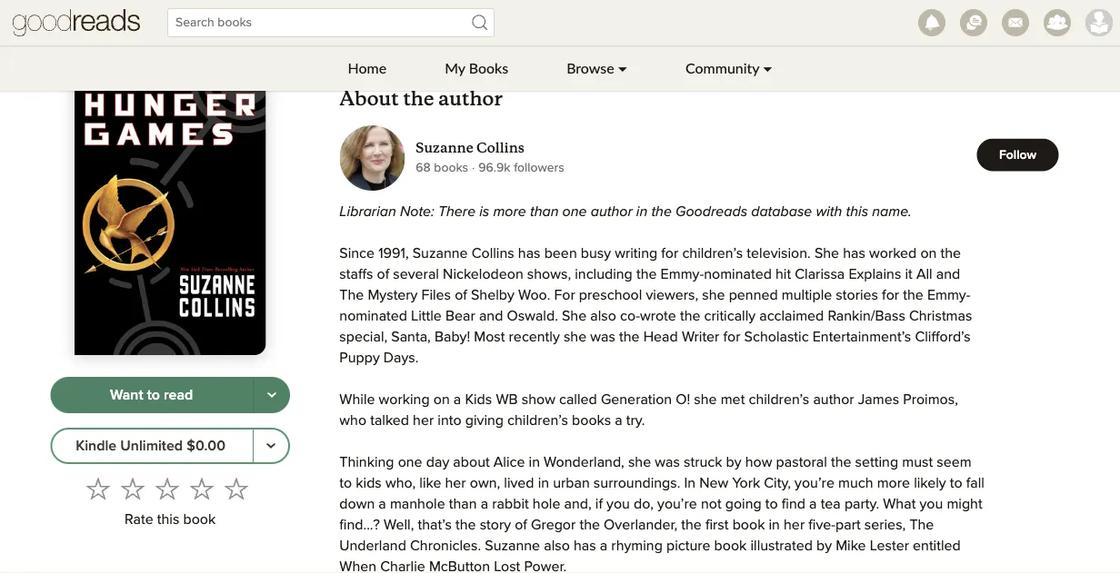 Task type: vqa. For each thing, say whether or not it's contained in the screenshot.
bottom this
yes



Task type: describe. For each thing, give the bounding box(es) containing it.
than inside thinking one day about alice in wonderland, she was struck by how pastoral the setting must seem to kids who, like her own, lived in urban surroundings. in new york city, you're much more likely to fall down a manhole than a rabbit hole and, if you do, you're not going to find a tea party. what you might find...? well, that's the story of gregor the overlander, the first book in her five-part series, the underland chronicles. suzanne also has a rhyming picture book illustrated by mike lester entitled when charlie mcbutton lost power.
[[449, 498, 477, 513]]

the right 'worked'
[[941, 247, 961, 262]]

0 vertical spatial than
[[530, 205, 559, 220]]

met
[[721, 394, 745, 408]]

1 horizontal spatial nominated
[[704, 268, 772, 283]]

worked
[[869, 247, 917, 262]]

1 vertical spatial her
[[445, 477, 466, 492]]

rhyming
[[611, 540, 663, 555]]

bear
[[445, 310, 475, 325]]

kindle unlimited $0.00 link
[[50, 428, 254, 464]]

lester
[[870, 540, 909, 555]]

television.
[[747, 247, 811, 262]]

in
[[684, 477, 696, 492]]

1 vertical spatial nominated
[[339, 310, 407, 325]]

the down co-
[[619, 331, 640, 345]]

1 horizontal spatial emmy-
[[927, 289, 971, 304]]

home link
[[319, 45, 416, 91]]

a left tea
[[809, 498, 817, 513]]

urban
[[553, 477, 590, 492]]

overlander,
[[604, 519, 677, 534]]

was inside since 1991, suzanne collins has been busy writing for children's television. she has worked on the staffs of several nickelodeon shows, including the emmy-nominated hit clarissa explains it all and the mystery files of shelby woo. for preschool viewers, she penned multiple stories for the emmy- nominated little bear and oswald. she also co-wrote the critically acclaimed rankin/bass christmas special, santa, baby! most recently she was the head writer for scholastic entertainment's clifford's puppy days.
[[590, 331, 615, 345]]

1 you from the left
[[606, 498, 630, 513]]

rate this book element
[[50, 472, 290, 534]]

and,
[[564, 498, 592, 513]]

her inside while working on a kids wb show called generation o! she met children's author james proimos, who talked her into giving children's books a try.
[[413, 415, 434, 429]]

88.6k
[[429, 14, 460, 26]]

people for 88.6k
[[464, 14, 503, 26]]

entitled
[[913, 540, 961, 555]]

people for 29.3k
[[828, 14, 867, 26]]

community ▾
[[686, 59, 772, 77]]

collins inside suzanne collins link
[[476, 139, 525, 157]]

2 vertical spatial children's
[[507, 415, 568, 429]]

rankin/bass
[[828, 310, 905, 325]]

the right about
[[403, 86, 434, 111]]

mystery
[[368, 289, 418, 304]]

wonderland,
[[544, 456, 624, 471]]

follow
[[999, 149, 1037, 162]]

hole
[[533, 498, 560, 513]]

to left fall
[[950, 477, 962, 492]]

part
[[836, 519, 861, 534]]

who
[[339, 415, 366, 429]]

on inside while working on a kids wb show called generation o! she met children's author james proimos, who talked her into giving children's books a try.
[[433, 394, 450, 408]]

1 horizontal spatial this
[[846, 205, 868, 220]]

for
[[554, 289, 575, 304]]

not
[[701, 498, 722, 513]]

profile image for suzanne collins. image
[[339, 126, 405, 191]]

how
[[745, 456, 772, 471]]

explains
[[849, 268, 901, 283]]

tea
[[821, 498, 841, 513]]

suzanne inside thinking one day about alice in wonderland, she was struck by how pastoral the setting must seem to kids who, like her own, lived in urban surroundings. in new york city, you're much more likely to fall down a manhole than a rabbit hole and, if you do, you're not going to find a tea party. what you might find...? well, that's the story of gregor the overlander, the first book in her five-part series, the underland chronicles. suzanne also has a rhyming picture book illustrated by mike lester entitled when charlie mcbutton lost power.
[[485, 540, 540, 555]]

wrote
[[640, 310, 676, 325]]

the down if
[[580, 519, 600, 534]]

if
[[595, 498, 603, 513]]

was inside thinking one day about alice in wonderland, she was struck by how pastoral the setting must seem to kids who, like her own, lived in urban surroundings. in new york city, you're much more likely to fall down a manhole than a rabbit hole and, if you do, you're not going to find a tea party. what you might find...? well, that's the story of gregor the overlander, the first book in her five-part series, the underland chronicles. suzanne also has a rhyming picture book illustrated by mike lester entitled when charlie mcbutton lost power.
[[655, 456, 680, 471]]

in up writing
[[636, 205, 648, 220]]

0 vertical spatial she
[[815, 247, 839, 262]]

want to read
[[110, 388, 193, 403]]

proimos,
[[903, 394, 958, 408]]

surroundings.
[[594, 477, 680, 492]]

all
[[916, 268, 932, 283]]

book down the 'first'
[[714, 540, 747, 555]]

she up critically
[[702, 289, 725, 304]]

party.
[[845, 498, 879, 513]]

2 horizontal spatial has
[[843, 247, 865, 262]]

1 horizontal spatial read
[[915, 14, 940, 26]]

since 1991, suzanne collins has been busy writing for children's television. she has worked on the staffs of several nickelodeon shows, including the emmy-nominated hit clarissa explains it all and the mystery files of shelby woo. for preschool viewers, she penned multiple stories for the emmy- nominated little bear and oswald. she also co-wrote the critically acclaimed rankin/bass christmas special, santa, baby! most recently she was the head writer for scholastic entertainment's clifford's puppy days.
[[339, 247, 972, 366]]

29.3k
[[794, 14, 825, 26]]

kindle
[[76, 439, 117, 454]]

Search by book title or ISBN text field
[[167, 8, 495, 37]]

the up writer
[[680, 310, 701, 325]]

browse
[[567, 59, 614, 77]]

to inside want to read button
[[147, 388, 160, 403]]

kindle unlimited $0.00
[[76, 439, 225, 454]]

reading
[[579, 14, 622, 26]]

rate this book
[[125, 513, 216, 528]]

she inside while working on a kids wb show called generation o! she met children's author james proimos, who talked her into giving children's books a try.
[[694, 394, 717, 408]]

she right the 'recently'
[[564, 331, 587, 345]]

scholastic
[[744, 331, 809, 345]]

name.
[[872, 205, 912, 220]]

underland
[[339, 540, 406, 555]]

2 horizontal spatial children's
[[749, 394, 809, 408]]

shows,
[[527, 268, 571, 283]]

she inside thinking one day about alice in wonderland, she was struck by how pastoral the setting must seem to kids who, like her own, lived in urban surroundings. in new york city, you're much more likely to fall down a manhole than a rabbit hole and, if you do, you're not going to find a tea party. what you might find...? well, that's the story of gregor the overlander, the first book in her five-part series, the underland chronicles. suzanne also has a rhyming picture book illustrated by mike lester entitled when charlie mcbutton lost power.
[[628, 456, 651, 471]]

in up the hole
[[538, 477, 549, 492]]

0 horizontal spatial books
[[434, 162, 468, 175]]

book down the rate 4 out of 5 icon on the left of the page
[[183, 513, 216, 528]]

kids
[[465, 394, 492, 408]]

the down it
[[903, 289, 923, 304]]

the inside thinking one day about alice in wonderland, she was struck by how pastoral the setting must seem to kids who, like her own, lived in urban surroundings. in new york city, you're much more likely to fall down a manhole than a rabbit hole and, if you do, you're not going to find a tea party. what you might find...? well, that's the story of gregor the overlander, the first book in her five-part series, the underland chronicles. suzanne also has a rhyming picture book illustrated by mike lester entitled when charlie mcbutton lost power.
[[910, 519, 934, 534]]

rate 5 out of 5 image
[[225, 477, 248, 501]]

struck
[[684, 456, 722, 471]]

books
[[469, 59, 508, 77]]

gregor
[[531, 519, 576, 534]]

profile image for bob builder. image
[[1086, 9, 1113, 36]]

1 vertical spatial for
[[882, 289, 899, 304]]

about
[[453, 456, 490, 471]]

giving
[[465, 415, 504, 429]]

several
[[393, 268, 439, 283]]

the up much
[[831, 456, 851, 471]]

home
[[348, 59, 387, 77]]

a left rhyming
[[600, 540, 608, 555]]

librarian note: there is more than one author in the goodreads database with this name.
[[339, 205, 912, 220]]

children's inside since 1991, suzanne collins has been busy writing for children's television. she has worked on the staffs of several nickelodeon shows, including the emmy-nominated hit clarissa explains it all and the mystery files of shelby woo. for preschool viewers, she penned multiple stories for the emmy- nominated little bear and oswald. she also co-wrote the critically acclaimed rankin/bass christmas special, santa, baby! most recently she was the head writer for scholastic entertainment's clifford's puppy days.
[[682, 247, 743, 262]]

book down going
[[732, 519, 765, 534]]

96.9k followers
[[478, 162, 564, 175]]

including
[[575, 268, 633, 283]]

what
[[883, 498, 916, 513]]

rate 1 out of 5 image
[[87, 477, 110, 501]]

find...?
[[339, 519, 380, 534]]

collins inside since 1991, suzanne collins has been busy writing for children's television. she has worked on the staffs of several nickelodeon shows, including the emmy-nominated hit clarissa explains it all and the mystery files of shelby woo. for preschool viewers, she penned multiple stories for the emmy- nominated little bear and oswald. she also co-wrote the critically acclaimed rankin/bass christmas special, santa, baby! most recently she was the head writer for scholastic entertainment's clifford's puppy days.
[[472, 247, 514, 262]]

0 vertical spatial by
[[726, 456, 742, 471]]

unlimited
[[120, 439, 183, 454]]

york
[[732, 477, 760, 492]]

clarissa
[[795, 268, 845, 283]]

o!
[[676, 394, 690, 408]]

days.
[[384, 352, 419, 366]]

1 horizontal spatial and
[[936, 268, 960, 283]]

shelby
[[471, 289, 514, 304]]

pastoral
[[776, 456, 827, 471]]

rating 0 out of 5 group
[[81, 472, 254, 506]]

new
[[699, 477, 729, 492]]

to left kids on the left bottom
[[339, 477, 352, 492]]

1991,
[[378, 247, 409, 262]]

to right want in the top of the page
[[901, 14, 912, 26]]

since
[[339, 247, 375, 262]]

much
[[838, 477, 873, 492]]



Task type: locate. For each thing, give the bounding box(es) containing it.
setting
[[855, 456, 898, 471]]

nominated up special,
[[339, 310, 407, 325]]

2 horizontal spatial author
[[813, 394, 854, 408]]

story
[[480, 519, 511, 534]]

▾ right browse
[[618, 59, 627, 77]]

0 horizontal spatial you
[[606, 498, 630, 513]]

was down preschool on the bottom of page
[[590, 331, 615, 345]]

0 vertical spatial also
[[590, 310, 616, 325]]

her
[[413, 415, 434, 429], [445, 477, 466, 492], [784, 519, 805, 534]]

1 vertical spatial was
[[655, 456, 680, 471]]

1 vertical spatial the
[[910, 519, 934, 534]]

2 ▾ from the left
[[763, 59, 772, 77]]

for down critically
[[723, 331, 741, 345]]

her right like
[[445, 477, 466, 492]]

1 horizontal spatial also
[[590, 310, 616, 325]]

clifford's
[[915, 331, 971, 345]]

you
[[606, 498, 630, 513], [920, 498, 943, 513]]

going
[[725, 498, 762, 513]]

0 horizontal spatial has
[[518, 247, 541, 262]]

city,
[[764, 477, 791, 492]]

0 vertical spatial books
[[434, 162, 468, 175]]

author inside while working on a kids wb show called generation o! she met children's author james proimos, who talked her into giving children's books a try.
[[813, 394, 854, 408]]

0 horizontal spatial emmy-
[[661, 268, 704, 283]]

the inside since 1991, suzanne collins has been busy writing for children's television. she has worked on the staffs of several nickelodeon shows, including the emmy-nominated hit clarissa explains it all and the mystery files of shelby woo. for preschool viewers, she penned multiple stories for the emmy- nominated little bear and oswald. she also co-wrote the critically acclaimed rankin/bass christmas special, santa, baby! most recently she was the head writer for scholastic entertainment's clifford's puppy days.
[[339, 289, 364, 304]]

writer
[[682, 331, 720, 345]]

2 vertical spatial for
[[723, 331, 741, 345]]

with
[[816, 205, 842, 220]]

currently
[[527, 14, 576, 26]]

wb
[[496, 394, 518, 408]]

like
[[419, 477, 441, 492]]

0 vertical spatial for
[[661, 247, 678, 262]]

emmy- up christmas
[[927, 289, 971, 304]]

read right want in the top of the page
[[915, 14, 940, 26]]

about the author
[[339, 86, 503, 111]]

2 you from the left
[[920, 498, 943, 513]]

you right if
[[606, 498, 630, 513]]

multiple
[[782, 289, 832, 304]]

you're down pastoral
[[795, 477, 835, 492]]

she right o!
[[694, 394, 717, 408]]

are
[[506, 14, 524, 26]]

collins up 96.9k
[[476, 139, 525, 157]]

0 vertical spatial suzanne
[[416, 139, 473, 157]]

1 horizontal spatial author
[[591, 205, 633, 220]]

0 horizontal spatial more
[[493, 205, 526, 220]]

children's down goodreads
[[682, 247, 743, 262]]

browse ▾ link
[[537, 45, 656, 91]]

0 vertical spatial emmy-
[[661, 268, 704, 283]]

must
[[902, 456, 933, 471]]

1 horizontal spatial you
[[920, 498, 943, 513]]

0 vertical spatial on
[[920, 247, 937, 262]]

her down find
[[784, 519, 805, 534]]

this right with
[[846, 205, 868, 220]]

she down the for
[[562, 310, 587, 325]]

1 vertical spatial than
[[449, 498, 477, 513]]

88.6k people are currently reading
[[429, 14, 622, 26]]

collins up the nickelodeon
[[472, 247, 514, 262]]

the down writing
[[636, 268, 657, 283]]

one inside thinking one day about alice in wonderland, she was struck by how pastoral the setting must seem to kids who, like her own, lived in urban surroundings. in new york city, you're much more likely to fall down a manhole than a rabbit hole and, if you do, you're not going to find a tea party. what you might find...? well, that's the story of gregor the overlander, the first book in her five-part series, the underland chronicles. suzanne also has a rhyming picture book illustrated by mike lester entitled when charlie mcbutton lost power.
[[398, 456, 422, 471]]

books
[[434, 162, 468, 175], [572, 415, 611, 429]]

one up the who,
[[398, 456, 422, 471]]

0 horizontal spatial on
[[433, 394, 450, 408]]

a down kids on the left bottom
[[379, 498, 386, 513]]

critically
[[704, 310, 756, 325]]

want
[[110, 388, 143, 403]]

by up york
[[726, 456, 742, 471]]

0 vertical spatial this
[[846, 205, 868, 220]]

suzanne up '68 books'
[[416, 139, 473, 157]]

0 horizontal spatial you're
[[657, 498, 697, 513]]

0 vertical spatial one
[[562, 205, 587, 220]]

people
[[464, 14, 503, 26], [828, 14, 867, 26]]

on inside since 1991, suzanne collins has been busy writing for children's television. she has worked on the staffs of several nickelodeon shows, including the emmy-nominated hit clarissa explains it all and the mystery files of shelby woo. for preschool viewers, she penned multiple stories for the emmy- nominated little bear and oswald. she also co-wrote the critically acclaimed rankin/bass christmas special, santa, baby! most recently she was the head writer for scholastic entertainment's clifford's puppy days.
[[920, 247, 937, 262]]

1 vertical spatial one
[[398, 456, 422, 471]]

by
[[726, 456, 742, 471], [816, 540, 832, 555]]

also inside thinking one day about alice in wonderland, she was struck by how pastoral the setting must seem to kids who, like her own, lived in urban surroundings. in new york city, you're much more likely to fall down a manhole than a rabbit hole and, if you do, you're not going to find a tea party. what you might find...? well, that's the story of gregor the overlander, the first book in her five-part series, the underland chronicles. suzanne also has a rhyming picture book illustrated by mike lester entitled when charlie mcbutton lost power.
[[544, 540, 570, 555]]

▾ for browse ▾
[[618, 59, 627, 77]]

of
[[377, 268, 389, 283], [455, 289, 467, 304], [515, 519, 527, 534]]

my
[[445, 59, 465, 77]]

read
[[915, 14, 940, 26], [164, 388, 193, 403]]

rate 4 out of 5 image
[[190, 477, 214, 501]]

people left are
[[464, 14, 503, 26]]

1 horizontal spatial more
[[877, 477, 910, 492]]

preschool
[[579, 289, 642, 304]]

nominated up "penned"
[[704, 268, 772, 283]]

home image
[[13, 0, 140, 45]]

fall
[[966, 477, 985, 492]]

five-
[[809, 519, 836, 534]]

while working on a kids wb show called generation o! she met children's author james proimos, who talked her into giving children's books a try.
[[339, 394, 958, 429]]

was left struck
[[655, 456, 680, 471]]

0 horizontal spatial was
[[590, 331, 615, 345]]

0 horizontal spatial she
[[562, 310, 587, 325]]

try.
[[626, 415, 645, 429]]

the up writing
[[651, 205, 672, 220]]

has up shows,
[[518, 247, 541, 262]]

1 vertical spatial books
[[572, 415, 611, 429]]

head
[[643, 331, 678, 345]]

on up all on the top of the page
[[920, 247, 937, 262]]

1 horizontal spatial children's
[[682, 247, 743, 262]]

who,
[[385, 477, 416, 492]]

more right 'is'
[[493, 205, 526, 220]]

entertainment's
[[813, 331, 911, 345]]

working
[[379, 394, 430, 408]]

she up surroundings.
[[628, 456, 651, 471]]

0 horizontal spatial ▾
[[618, 59, 627, 77]]

0 horizontal spatial her
[[413, 415, 434, 429]]

1 vertical spatial more
[[877, 477, 910, 492]]

suzanne inside since 1991, suzanne collins has been busy writing for children's television. she has worked on the staffs of several nickelodeon shows, including the emmy-nominated hit clarissa explains it all and the mystery files of shelby woo. for preschool viewers, she penned multiple stories for the emmy- nominated little bear and oswald. she also co-wrote the critically acclaimed rankin/bass christmas special, santa, baby! most recently she was the head writer for scholastic entertainment's clifford's puppy days.
[[413, 247, 468, 262]]

2 horizontal spatial for
[[882, 289, 899, 304]]

1 horizontal spatial you're
[[795, 477, 835, 492]]

0 horizontal spatial and
[[479, 310, 503, 325]]

0 vertical spatial you're
[[795, 477, 835, 492]]

0 horizontal spatial this
[[157, 513, 179, 528]]

talked
[[370, 415, 409, 429]]

1 horizontal spatial by
[[816, 540, 832, 555]]

charlie
[[380, 561, 425, 574]]

to right the want
[[147, 388, 160, 403]]

0 horizontal spatial nominated
[[339, 310, 407, 325]]

1 vertical spatial also
[[544, 540, 570, 555]]

▾ for community ▾
[[763, 59, 772, 77]]

0 horizontal spatial than
[[449, 498, 477, 513]]

read right the want
[[164, 388, 193, 403]]

mike
[[836, 540, 866, 555]]

day
[[426, 456, 449, 471]]

penned
[[729, 289, 778, 304]]

author left james
[[813, 394, 854, 408]]

than down followers
[[530, 205, 559, 220]]

writing
[[615, 247, 657, 262]]

author down 'my books'
[[438, 86, 503, 111]]

a left kids
[[454, 394, 461, 408]]

1 horizontal spatial ▾
[[763, 59, 772, 77]]

and right all on the top of the page
[[936, 268, 960, 283]]

of inside thinking one day about alice in wonderland, she was struck by how pastoral the setting must seem to kids who, like her own, lived in urban surroundings. in new york city, you're much more likely to fall down a manhole than a rabbit hole and, if you do, you're not going to find a tea party. what you might find...? well, that's the story of gregor the overlander, the first book in her five-part series, the underland chronicles. suzanne also has a rhyming picture book illustrated by mike lester entitled when charlie mcbutton lost power.
[[515, 519, 527, 534]]

0 horizontal spatial children's
[[507, 415, 568, 429]]

it
[[905, 268, 913, 283]]

well,
[[384, 519, 414, 534]]

0 vertical spatial nominated
[[704, 268, 772, 283]]

0 vertical spatial her
[[413, 415, 434, 429]]

emmy- up viewers,
[[661, 268, 704, 283]]

also inside since 1991, suzanne collins has been busy writing for children's television. she has worked on the staffs of several nickelodeon shows, including the emmy-nominated hit clarissa explains it all and the mystery files of shelby woo. for preschool viewers, she penned multiple stories for the emmy- nominated little bear and oswald. she also co-wrote the critically acclaimed rankin/bass christmas special, santa, baby! most recently she was the head writer for scholastic entertainment's clifford's puppy days.
[[590, 310, 616, 325]]

1 vertical spatial collins
[[472, 247, 514, 262]]

people left want in the top of the page
[[828, 14, 867, 26]]

picture
[[666, 540, 710, 555]]

you're down in
[[657, 498, 697, 513]]

one up been
[[562, 205, 587, 220]]

the
[[403, 86, 434, 111], [651, 205, 672, 220], [941, 247, 961, 262], [636, 268, 657, 283], [903, 289, 923, 304], [680, 310, 701, 325], [619, 331, 640, 345], [831, 456, 851, 471], [455, 519, 476, 534], [580, 519, 600, 534], [681, 519, 702, 534]]

own,
[[470, 477, 500, 492]]

1 horizontal spatial has
[[574, 540, 596, 555]]

1 horizontal spatial for
[[723, 331, 741, 345]]

hit
[[775, 268, 791, 283]]

children's down show
[[507, 415, 568, 429]]

find
[[782, 498, 805, 513]]

2 vertical spatial suzanne
[[485, 540, 540, 555]]

the up picture
[[681, 519, 702, 534]]

for down explains
[[882, 289, 899, 304]]

1 horizontal spatial people
[[828, 14, 867, 26]]

more up "what"
[[877, 477, 910, 492]]

1 people from the left
[[464, 14, 503, 26]]

0 vertical spatial of
[[377, 268, 389, 283]]

in right alice
[[529, 456, 540, 471]]

2 vertical spatial author
[[813, 394, 854, 408]]

there
[[438, 205, 476, 220]]

rate
[[125, 513, 153, 528]]

suzanne up lost
[[485, 540, 540, 555]]

this right rate
[[157, 513, 179, 528]]

1 vertical spatial of
[[455, 289, 467, 304]]

goodreads
[[676, 205, 747, 220]]

librarian
[[339, 205, 396, 220]]

2 vertical spatial her
[[784, 519, 805, 534]]

▾ right community
[[763, 59, 772, 77]]

has inside thinking one day about alice in wonderland, she was struck by how pastoral the setting must seem to kids who, like her own, lived in urban surroundings. in new york city, you're much more likely to fall down a manhole than a rabbit hole and, if you do, you're not going to find a tea party. what you might find...? well, that's the story of gregor the overlander, the first book in her five-part series, the underland chronicles. suzanne also has a rhyming picture book illustrated by mike lester entitled when charlie mcbutton lost power.
[[574, 540, 596, 555]]

1 vertical spatial by
[[816, 540, 832, 555]]

1 horizontal spatial her
[[445, 477, 466, 492]]

read inside want to read button
[[164, 388, 193, 403]]

1 vertical spatial author
[[591, 205, 633, 220]]

in up the illustrated at the bottom right of the page
[[769, 519, 780, 534]]

2 vertical spatial of
[[515, 519, 527, 534]]

1 horizontal spatial books
[[572, 415, 611, 429]]

0 horizontal spatial of
[[377, 268, 389, 283]]

a
[[454, 394, 461, 408], [615, 415, 622, 429], [379, 498, 386, 513], [481, 498, 488, 513], [809, 498, 817, 513], [600, 540, 608, 555]]

books down 'called'
[[572, 415, 611, 429]]

1 horizontal spatial on
[[920, 247, 937, 262]]

rate 2 out of 5 image
[[121, 477, 145, 501]]

0 vertical spatial the
[[339, 289, 364, 304]]

1 horizontal spatial she
[[815, 247, 839, 262]]

1 vertical spatial children's
[[749, 394, 809, 408]]

the up entitled
[[910, 519, 934, 534]]

0 vertical spatial read
[[915, 14, 940, 26]]

suzanne up several
[[413, 247, 468, 262]]

0 vertical spatial was
[[590, 331, 615, 345]]

community ▾ link
[[656, 45, 801, 91]]

also
[[590, 310, 616, 325], [544, 540, 570, 555]]

want to read button
[[50, 377, 254, 414]]

author up the busy
[[591, 205, 633, 220]]

woo.
[[518, 289, 550, 304]]

books down suzanne collins
[[434, 162, 468, 175]]

children's right met
[[749, 394, 809, 408]]

about
[[339, 86, 399, 111]]

has down gregor
[[574, 540, 596, 555]]

0 horizontal spatial read
[[164, 388, 193, 403]]

1 horizontal spatial the
[[910, 519, 934, 534]]

do,
[[634, 498, 654, 513]]

stories
[[836, 289, 878, 304]]

a down the own,
[[481, 498, 488, 513]]

james
[[858, 394, 899, 408]]

1 ▾ from the left
[[618, 59, 627, 77]]

you down 'likely'
[[920, 498, 943, 513]]

0 vertical spatial collins
[[476, 139, 525, 157]]

books inside while working on a kids wb show called generation o! she met children's author james proimos, who talked her into giving children's books a try.
[[572, 415, 611, 429]]

0 horizontal spatial the
[[339, 289, 364, 304]]

1 horizontal spatial than
[[530, 205, 559, 220]]

0 vertical spatial author
[[438, 86, 503, 111]]

a left try.
[[615, 415, 622, 429]]

0 horizontal spatial author
[[438, 86, 503, 111]]

busy
[[581, 247, 611, 262]]

chronicles.
[[410, 540, 481, 555]]

on up into
[[433, 394, 450, 408]]

viewers,
[[646, 289, 698, 304]]

of up bear
[[455, 289, 467, 304]]

also down gregor
[[544, 540, 570, 555]]

0 vertical spatial more
[[493, 205, 526, 220]]

generation
[[601, 394, 672, 408]]

rate 3 out of 5 image
[[156, 477, 179, 501]]

1 vertical spatial on
[[433, 394, 450, 408]]

baby!
[[434, 331, 470, 345]]

the down staffs
[[339, 289, 364, 304]]

suzanne inside suzanne collins link
[[416, 139, 473, 157]]

when
[[339, 561, 376, 574]]

than down the own,
[[449, 498, 477, 513]]

1 vertical spatial she
[[562, 310, 587, 325]]

and down shelby at bottom left
[[479, 310, 503, 325]]

1 horizontal spatial one
[[562, 205, 587, 220]]

1 vertical spatial suzanne
[[413, 247, 468, 262]]

likely
[[914, 477, 946, 492]]

also down preschool on the bottom of page
[[590, 310, 616, 325]]

called
[[559, 394, 597, 408]]

community
[[686, 59, 759, 77]]

1 vertical spatial this
[[157, 513, 179, 528]]

by down five- at the right of page
[[816, 540, 832, 555]]

1 vertical spatial read
[[164, 388, 193, 403]]

been
[[544, 247, 577, 262]]

my books link
[[416, 45, 537, 91]]

might
[[947, 498, 982, 513]]

0 horizontal spatial also
[[544, 540, 570, 555]]

▾
[[618, 59, 627, 77], [763, 59, 772, 77]]

has up explains
[[843, 247, 865, 262]]

more inside thinking one day about alice in wonderland, she was struck by how pastoral the setting must seem to kids who, like her own, lived in urban surroundings. in new york city, you're much more likely to fall down a manhole than a rabbit hole and, if you do, you're not going to find a tea party. what you might find...? well, that's the story of gregor the overlander, the first book in her five-part series, the underland chronicles. suzanne also has a rhyming picture book illustrated by mike lester entitled when charlie mcbutton lost power.
[[877, 477, 910, 492]]

lost
[[494, 561, 520, 574]]

she up clarissa
[[815, 247, 839, 262]]

2 horizontal spatial of
[[515, 519, 527, 534]]

note:
[[400, 205, 434, 220]]

None search field
[[153, 8, 509, 37]]

for right writing
[[661, 247, 678, 262]]

2 people from the left
[[828, 14, 867, 26]]

of down rabbit
[[515, 519, 527, 534]]

of up mystery
[[377, 268, 389, 283]]

0 horizontal spatial people
[[464, 14, 503, 26]]

nickelodeon
[[443, 268, 523, 283]]

her left into
[[413, 415, 434, 429]]

to down city, at bottom
[[765, 498, 778, 513]]

power.
[[524, 561, 567, 574]]

0 vertical spatial children's
[[682, 247, 743, 262]]

1 vertical spatial you're
[[657, 498, 697, 513]]

manhole
[[390, 498, 445, 513]]

1 horizontal spatial of
[[455, 289, 467, 304]]

the up the chronicles.
[[455, 519, 476, 534]]

0 horizontal spatial for
[[661, 247, 678, 262]]

2 horizontal spatial her
[[784, 519, 805, 534]]



